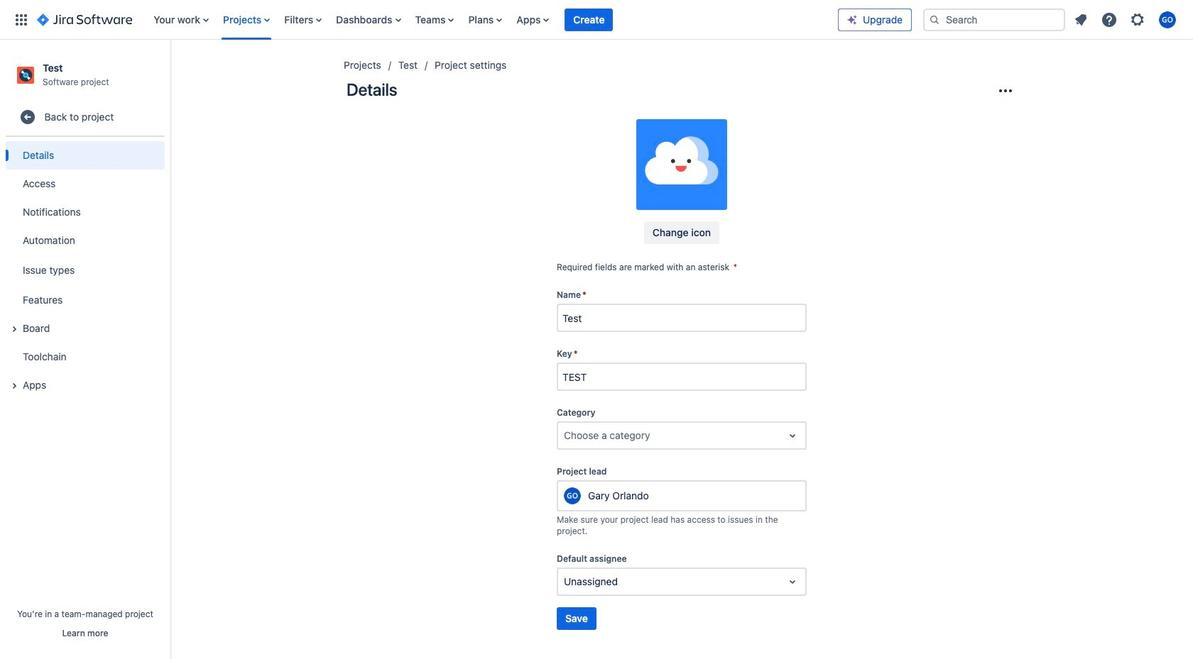 Task type: vqa. For each thing, say whether or not it's contained in the screenshot.
Confluence image
no



Task type: locate. For each thing, give the bounding box(es) containing it.
None field
[[558, 306, 806, 331], [558, 364, 806, 390], [558, 306, 806, 331], [558, 364, 806, 390]]

group
[[6, 137, 165, 404]]

1 expand image from the top
[[6, 321, 23, 338]]

help image
[[1101, 11, 1118, 28]]

2 expand image from the top
[[6, 378, 23, 395]]

banner
[[0, 0, 1193, 40]]

list item
[[565, 0, 613, 39]]

1 vertical spatial expand image
[[6, 378, 23, 395]]

sidebar navigation image
[[155, 57, 186, 85]]

None text field
[[564, 575, 567, 590]]

expand image
[[6, 321, 23, 338], [6, 378, 23, 395]]

None search field
[[923, 8, 1065, 31]]

open image
[[784, 428, 801, 445], [784, 574, 801, 591]]

jira software image
[[37, 11, 132, 28], [37, 11, 132, 28]]

0 horizontal spatial list
[[147, 0, 838, 39]]

None text field
[[564, 429, 567, 443]]

0 vertical spatial expand image
[[6, 321, 23, 338]]

list
[[147, 0, 838, 39], [1068, 7, 1185, 32]]

project avatar image
[[636, 119, 727, 210]]

0 vertical spatial open image
[[784, 428, 801, 445]]

1 open image from the top
[[784, 428, 801, 445]]

1 vertical spatial open image
[[784, 574, 801, 591]]



Task type: describe. For each thing, give the bounding box(es) containing it.
your profile and settings image
[[1159, 11, 1176, 28]]

more image
[[997, 82, 1014, 99]]

group inside sidebar element
[[6, 137, 165, 404]]

2 open image from the top
[[784, 574, 801, 591]]

primary element
[[9, 0, 838, 39]]

Search field
[[923, 8, 1065, 31]]

appswitcher icon image
[[13, 11, 30, 28]]

1 horizontal spatial list
[[1068, 7, 1185, 32]]

notifications image
[[1073, 11, 1090, 28]]

sidebar element
[[0, 40, 170, 660]]

settings image
[[1129, 11, 1146, 28]]

search image
[[929, 14, 940, 25]]



